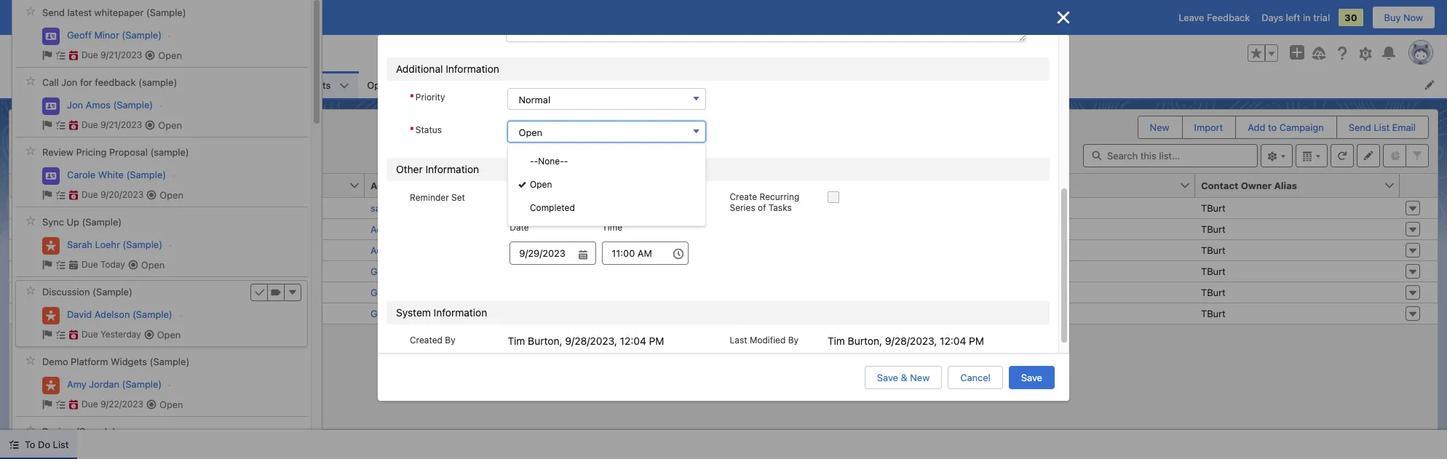 Task type: vqa. For each thing, say whether or not it's contained in the screenshot.
View to the bottom
no



Task type: describe. For each thing, give the bounding box(es) containing it.
due for david
[[82, 329, 98, 340]]

analytics link
[[820, 71, 878, 98]]

display as table image
[[1296, 144, 1328, 167]]

dashboards link
[[592, 71, 662, 98]]

global for jon amos (sample)
[[371, 308, 399, 319]]

import
[[1195, 122, 1224, 133]]

tburt for jon amos (sample)
[[1202, 308, 1226, 319]]

amy
[[67, 378, 86, 390]]

search...
[[584, 47, 623, 59]]

forecasts
[[540, 79, 583, 91]]

discussion (sample) element
[[15, 280, 308, 347]]

amos inside 'recently viewed' grid
[[101, 308, 126, 319]]

cancel
[[961, 372, 991, 384]]

action element
[[1400, 174, 1438, 198]]

geoff minor (sample) link inside send latest whitepaper (sample) 'element'
[[67, 29, 162, 41]]

proposal
[[109, 147, 148, 158]]

discussion (sample)
[[42, 287, 132, 298]]

text default image inside send latest whitepaper (sample) 'element'
[[145, 50, 155, 60]]

due for carole
[[82, 189, 98, 200]]

salesforce.com
[[371, 202, 438, 214]]

tim for created by
[[508, 335, 525, 348]]

open button
[[508, 121, 707, 143]]

--none-- link
[[508, 150, 706, 173]]

add to campaign
[[1248, 122, 1325, 133]]

burton for created by
[[528, 335, 560, 348]]

1 vertical spatial carole white (sample) link
[[82, 287, 181, 298]]

system information
[[396, 307, 487, 319]]

email element
[[924, 174, 1205, 198]]

completed link
[[508, 197, 706, 220]]

send for send latest whitepaper (sample)
[[42, 7, 65, 19]]

jon amos (sample) inside call jon for feedback (sample) element
[[67, 99, 153, 110]]

to
[[25, 439, 35, 451]]

david
[[67, 308, 92, 320]]

completed
[[530, 202, 575, 213]]

add
[[1248, 122, 1266, 133]]

buy now button
[[1372, 6, 1436, 29]]

last modified by
[[730, 335, 799, 346]]

jon inside 'link'
[[67, 99, 83, 110]]

send for send list email
[[1349, 122, 1372, 133]]

carole inside review pricing proposal (sample) element
[[67, 169, 96, 180]]

recently viewed
[[50, 125, 154, 141]]

text error image for david adelson (sample)
[[68, 330, 79, 340]]

none-
[[538, 156, 564, 167]]

white inside 'recently viewed' grid
[[113, 287, 139, 298]]

9/28/2023, for last modified by
[[885, 335, 938, 348]]

salesforce.com (sample) link
[[371, 202, 480, 214]]

opportunities list item
[[359, 71, 455, 98]]

save for save
[[1022, 372, 1043, 384]]

do
[[38, 439, 50, 451]]

calendar
[[464, 79, 504, 91]]

widgets
[[111, 356, 147, 368]]

save & new button
[[865, 366, 943, 390]]

due for amy
[[82, 399, 98, 410]]

normal
[[519, 94, 551, 105]]

2 by from the left
[[788, 335, 799, 346]]

list view controls image
[[1261, 144, 1293, 167]]

0 vertical spatial carole white (sample) link
[[67, 169, 166, 181]]

demo platform widgets (sample)
[[42, 356, 190, 368]]

call jon for feedback (sample) element
[[15, 70, 308, 137]]

recently viewed|contacts|list view element
[[9, 109, 1439, 430]]

1 by from the left
[[445, 335, 456, 346]]

1 - from the left
[[530, 156, 534, 167]]

dashboards list item
[[592, 71, 681, 98]]

normal button
[[508, 88, 707, 110]]

2 - from the left
[[534, 156, 538, 167]]

demo platform widgets (sample) link
[[42, 356, 190, 368]]

owner
[[1241, 180, 1272, 191]]

acme (sample) link for howard jones (sample)
[[371, 223, 438, 235]]

discussion (sample) link
[[42, 287, 132, 298]]

today
[[100, 259, 125, 270]]

open for sarah loehr (sample)
[[141, 259, 165, 271]]

open link
[[508, 173, 706, 197]]

contact owner alias element
[[1196, 174, 1409, 198]]

up
[[67, 217, 79, 228]]

jones
[[119, 223, 145, 235]]

series
[[730, 202, 756, 213]]

cell for jon amos (sample)
[[654, 303, 924, 324]]

calendar link
[[455, 71, 512, 98]]

reminder
[[410, 192, 449, 203]]

send list email
[[1349, 122, 1416, 133]]

create
[[730, 191, 757, 202]]

yesterday
[[100, 329, 141, 340]]

sync up (sample) element
[[15, 210, 308, 277]]

call
[[42, 77, 59, 88]]

additional
[[396, 62, 443, 75]]

text default image inside to do list button
[[9, 440, 19, 450]]

0 horizontal spatial list
[[53, 439, 69, 451]]

due for sarah
[[82, 259, 98, 270]]

tburt for carole white (sample)
[[1202, 287, 1226, 298]]

howard
[[82, 223, 116, 235]]

sales
[[50, 77, 81, 92]]

email button
[[924, 174, 1180, 197]]

tasks inside tasks "link"
[[887, 79, 912, 91]]

save & new
[[877, 372, 930, 384]]

tburt for howard jones (sample)
[[1202, 223, 1226, 235]]

opportunities link
[[359, 71, 436, 98]]

12:04 for last modified by
[[940, 335, 967, 348]]

cancel button
[[948, 366, 1003, 390]]

9/21/2023 for minor
[[100, 50, 142, 61]]

0 vertical spatial email
[[1393, 122, 1416, 133]]

leanne tomlin (sample) link
[[82, 244, 188, 256]]

pricing
[[76, 147, 107, 158]]

1 click to dial disabled image from the top
[[660, 202, 750, 214]]

geoff minor (sample) inside send latest whitepaper (sample) 'element'
[[67, 29, 162, 40]]

information for system information
[[434, 307, 487, 319]]

alias
[[1275, 180, 1298, 191]]

date group
[[510, 214, 597, 265]]

* for normal
[[410, 92, 414, 102]]

4 items selected
[[18, 156, 86, 167]]

jon amos (sample) link inside call jon for feedback (sample) element
[[67, 99, 153, 111]]

call jon for feedback (sample) link
[[42, 77, 177, 89]]

search... button
[[556, 42, 847, 65]]

send latest whitepaper (sample)
[[42, 7, 186, 19]]

minor inside send latest whitepaper (sample) 'element'
[[94, 29, 119, 40]]

carole inside 'recently viewed' grid
[[82, 287, 111, 298]]

--none--
[[530, 156, 568, 167]]

(sample) inside "review pricing proposal (sample)" link
[[150, 147, 189, 158]]

9/22/2023
[[100, 399, 143, 410]]

global media (sample) link for carole white (sample)
[[371, 287, 471, 298]]

(sample) inside 'link'
[[113, 99, 153, 110]]

save button
[[1009, 366, 1055, 390]]

* for open
[[410, 124, 414, 135]]

time
[[603, 222, 623, 233]]

save for save & new
[[877, 372, 899, 384]]

open for carole white (sample)
[[160, 189, 183, 201]]

reports
[[690, 79, 724, 91]]

status
[[416, 124, 442, 135]]

review (sample)
[[42, 426, 116, 438]]

pm for last modified by
[[969, 335, 985, 348]]

due for geoff
[[82, 50, 98, 61]]

leanne
[[82, 244, 114, 256]]

sync up (sample) link
[[42, 217, 122, 228]]

set
[[452, 192, 465, 203]]

viewed
[[108, 125, 154, 141]]

amos inside jon amos (sample) 'link'
[[86, 99, 111, 110]]

text error image for carole white (sample)
[[68, 190, 79, 200]]

acme (sample) for leanne tomlin (sample)
[[371, 244, 438, 256]]

global media (sample) for jon amos (sample)
[[371, 308, 471, 319]]

acme (sample) for howard jones (sample)
[[371, 223, 438, 235]]

marc benioff (sample) link
[[82, 202, 181, 214]]

carole white (sample) inside review pricing proposal (sample) element
[[67, 169, 166, 180]]

phone element
[[654, 174, 933, 198]]

import button
[[1183, 117, 1235, 138]]

4
[[18, 156, 24, 167]]

tasks list item
[[878, 71, 939, 98]]

leanne tomlin (sample)
[[82, 244, 188, 256]]

call jon for feedback (sample)
[[42, 77, 177, 88]]

whitepaper
[[94, 7, 144, 19]]

contacts link
[[282, 71, 340, 98]]

forecasts link
[[531, 71, 592, 98]]

due 9/21/2023 for amos
[[82, 119, 142, 130]]



Task type: locate. For each thing, give the bounding box(es) containing it.
david adelson (sample) link
[[67, 308, 172, 321]]

amy jordan (sample)
[[67, 378, 162, 390]]

2 pm from the left
[[969, 335, 985, 348]]

due inside sync up (sample) element
[[82, 259, 98, 270]]

jon left for
[[61, 77, 77, 88]]

0 vertical spatial due 9/21/2023
[[82, 50, 142, 61]]

1 vertical spatial email
[[930, 180, 956, 191]]

new up search recently viewed list view. 'search box'
[[1150, 122, 1170, 133]]

geoff minor (sample) down send latest whitepaper (sample) link
[[67, 29, 162, 40]]

1 horizontal spatial tim
[[828, 335, 845, 348]]

to
[[1269, 122, 1277, 133]]

open inside review pricing proposal (sample) element
[[160, 189, 183, 201]]

0 vertical spatial text error image
[[68, 50, 79, 60]]

review for review (sample)
[[42, 426, 73, 438]]

review (sample) link
[[42, 426, 116, 438]]

1 vertical spatial carole white (sample)
[[82, 287, 181, 298]]

text default image inside sync up (sample) element
[[55, 260, 66, 270]]

0 vertical spatial jon amos (sample) link
[[67, 99, 153, 111]]

information up created by
[[434, 307, 487, 319]]

tasks right of at right top
[[769, 202, 792, 213]]

sync
[[42, 217, 64, 228]]

in
[[1304, 12, 1311, 23]]

3 due from the top
[[82, 189, 98, 200]]

2 vertical spatial click to dial disabled image
[[660, 244, 750, 256]]

open right 9/22/2023
[[159, 399, 183, 410]]

now
[[1404, 12, 1424, 23]]

2 click to dial disabled image from the top
[[660, 223, 750, 235]]

send list email button
[[1338, 117, 1428, 138]]

text error image up up
[[68, 190, 79, 200]]

jon
[[61, 77, 77, 88], [67, 99, 83, 110], [82, 308, 98, 319]]

0 vertical spatial send
[[42, 7, 65, 19]]

0 vertical spatial acme (sample)
[[371, 223, 438, 235]]

contacts list item
[[282, 71, 359, 98]]

1 vertical spatial jon amos (sample)
[[82, 308, 168, 319]]

open for jon amos (sample)
[[158, 119, 182, 131]]

jon down discussion (sample) link
[[82, 308, 98, 319]]

open right yesterday
[[157, 329, 181, 341]]

days left in trial
[[1262, 12, 1331, 23]]

due inside discussion (sample) element
[[82, 329, 98, 340]]

1 tburt from the top
[[1202, 202, 1226, 214]]

due 9/21/2023 up call jon for feedback (sample) at top
[[82, 50, 142, 61]]

contacts image
[[18, 116, 42, 139]]

jon amos (sample) down the call jon for feedback (sample) link
[[67, 99, 153, 110]]

tasks right analytics link
[[887, 79, 912, 91]]

1 vertical spatial acme (sample) link
[[371, 244, 438, 256]]

0 horizontal spatial new
[[911, 372, 930, 384]]

global for carole white (sample)
[[371, 287, 399, 298]]

- up account name element
[[534, 156, 538, 167]]

geoff minor (sample) link down send latest whitepaper (sample) link
[[67, 29, 162, 41]]

amy jordan (sample) link
[[67, 378, 162, 391]]

carole up adelson on the left bottom of the page
[[82, 287, 111, 298]]

1 horizontal spatial tim burton , 9/28/2023, 12:04 pm
[[828, 335, 985, 348]]

1 vertical spatial new
[[911, 372, 930, 384]]

Search Recently Viewed list view. search field
[[1084, 144, 1258, 167]]

1 tim from the left
[[508, 335, 525, 348]]

1 horizontal spatial name
[[412, 180, 439, 191]]

2 name from the left
[[412, 180, 439, 191]]

leads link
[[142, 71, 186, 98]]

1 horizontal spatial burton
[[848, 335, 880, 348]]

0 horizontal spatial 12:04
[[620, 335, 647, 348]]

selected
[[51, 156, 86, 167]]

marc
[[82, 202, 104, 214]]

list
[[99, 71, 1448, 98]]

carole down selected
[[67, 169, 96, 180]]

open up 'leads' link
[[158, 49, 182, 61]]

2 review from the top
[[42, 426, 73, 438]]

jon amos (sample) inside 'recently viewed' grid
[[82, 308, 168, 319]]

0 vertical spatial tasks
[[887, 79, 912, 91]]

text error image
[[68, 120, 79, 130], [68, 400, 79, 410]]

jon inside 'recently viewed' grid
[[82, 308, 98, 319]]

open down --none--
[[530, 179, 552, 190]]

3 global from the top
[[371, 308, 399, 319]]

0 vertical spatial minor
[[94, 29, 119, 40]]

0 vertical spatial amos
[[86, 99, 111, 110]]

geoff down 'leanne' in the left bottom of the page
[[82, 265, 107, 277]]

0 horizontal spatial tasks
[[769, 202, 792, 213]]

0 vertical spatial contacts
[[291, 79, 331, 91]]

2 save from the left
[[1022, 372, 1043, 384]]

text error image up 'pricing'
[[68, 120, 79, 130]]

1 text error image from the top
[[68, 50, 79, 60]]

0 horizontal spatial save
[[877, 372, 899, 384]]

1 horizontal spatial list
[[1374, 122, 1390, 133]]

0 vertical spatial (sample)
[[138, 77, 177, 88]]

howard jones (sample) link
[[82, 223, 187, 235]]

name
[[82, 180, 109, 191], [412, 180, 439, 191]]

open inside 'popup button'
[[519, 127, 543, 138]]

media
[[401, 265, 428, 277], [401, 287, 428, 298], [401, 308, 428, 319]]

white up due 9/20/2023
[[98, 169, 124, 180]]

2 vertical spatial global media (sample) link
[[371, 308, 471, 319]]

list containing home
[[99, 71, 1448, 98]]

information
[[446, 62, 499, 75], [426, 163, 479, 175], [434, 307, 487, 319]]

created by
[[410, 335, 456, 346]]

1 * from the top
[[410, 92, 414, 102]]

action image
[[1400, 174, 1438, 197]]

global media (sample) link for geoff minor (sample)
[[371, 265, 471, 277]]

1 9/21/2023 from the top
[[100, 50, 142, 61]]

0 vertical spatial global
[[371, 265, 399, 277]]

1 due 9/21/2023 from the top
[[82, 50, 142, 61]]

quotes list item
[[752, 71, 820, 98]]

system
[[396, 307, 431, 319]]

2 global from the top
[[371, 287, 399, 298]]

global media (sample) link for jon amos (sample)
[[371, 308, 471, 319]]

tasks link
[[878, 71, 920, 98]]

text error image down david
[[68, 330, 79, 340]]

sarah
[[67, 239, 92, 250]]

add to campaign button
[[1237, 117, 1336, 138]]

geoff inside send latest whitepaper (sample) 'element'
[[67, 29, 92, 40]]

acme (sample) link
[[371, 223, 438, 235], [371, 244, 438, 256]]

feedback
[[1207, 12, 1251, 23]]

* left priority
[[410, 92, 414, 102]]

geoff minor (sample) link
[[67, 29, 162, 41], [82, 265, 177, 277]]

1 vertical spatial due 9/21/2023
[[82, 119, 142, 130]]

1 vertical spatial send
[[1349, 122, 1372, 133]]

reports link
[[681, 71, 733, 98]]

review pricing proposal (sample) element
[[15, 140, 308, 207]]

1 acme from the top
[[371, 223, 396, 235]]

0 horizontal spatial 9/28/2023,
[[565, 335, 617, 348]]

text error image
[[68, 50, 79, 60], [68, 190, 79, 200], [68, 330, 79, 340]]

by right created
[[445, 335, 456, 346]]

send latest whitepaper (sample) element
[[15, 0, 308, 67]]

0 vertical spatial acme (sample) link
[[371, 223, 438, 235]]

due 9/21/2023 inside call jon for feedback (sample) element
[[82, 119, 142, 130]]

information for additional information
[[446, 62, 499, 75]]

calendar list item
[[455, 71, 531, 98]]

global for geoff minor (sample)
[[371, 265, 399, 277]]

1 vertical spatial geoff minor (sample) link
[[82, 265, 177, 277]]

analytics
[[829, 79, 869, 91]]

recurring
[[760, 191, 800, 202]]

acme
[[371, 223, 396, 235], [371, 244, 396, 256]]

minor down the tomlin
[[110, 265, 135, 277]]

3 - from the left
[[564, 156, 568, 167]]

text error image for jon amos (sample)
[[68, 120, 79, 130]]

1 vertical spatial geoff minor (sample)
[[82, 265, 177, 277]]

items
[[26, 156, 49, 167]]

1 burton from the left
[[528, 335, 560, 348]]

9/28/2023, for created by
[[565, 335, 617, 348]]

2 acme from the top
[[371, 244, 396, 256]]

recently viewed grid
[[9, 174, 1438, 324]]

1 text error image from the top
[[68, 120, 79, 130]]

2 tim from the left
[[828, 335, 845, 348]]

geoff down latest on the top of page
[[67, 29, 92, 40]]

salesforce.com (sample)
[[371, 202, 480, 214]]

text default image inside demo platform widgets (sample) element
[[55, 400, 66, 410]]

amos up due yesterday
[[101, 308, 126, 319]]

text error image down amy
[[68, 400, 79, 410]]

amos
[[86, 99, 111, 110], [101, 308, 126, 319]]

None checkbox
[[828, 191, 840, 203]]

- up open link at the left top of page
[[564, 156, 568, 167]]

1 horizontal spatial pm
[[969, 335, 985, 348]]

0 horizontal spatial pm
[[649, 335, 664, 348]]

due down david
[[82, 329, 98, 340]]

quotes link
[[752, 71, 801, 98]]

acme for leanne tomlin (sample)
[[371, 244, 396, 256]]

9/21/2023 inside send latest whitepaper (sample) 'element'
[[100, 50, 142, 61]]

0 vertical spatial global media (sample)
[[371, 265, 471, 277]]

new
[[1150, 122, 1170, 133], [911, 372, 930, 384]]

carole white (sample) link up david adelson (sample)
[[82, 287, 181, 298]]

text error image up 'sales' on the top
[[68, 50, 79, 60]]

9/21/2023 for amos
[[100, 119, 142, 130]]

account name element
[[365, 174, 654, 198]]

click to dial disabled image for leanne tomlin (sample)
[[660, 244, 750, 256]]

1 9/28/2023, from the left
[[565, 335, 617, 348]]

minor inside 'recently viewed' grid
[[110, 265, 135, 277]]

0 vertical spatial media
[[401, 265, 428, 277]]

acme (sample)
[[371, 223, 438, 235], [371, 244, 438, 256]]

group
[[1248, 44, 1279, 62]]

(sample) right home
[[138, 77, 177, 88]]

geoff minor (sample) link down the tomlin
[[82, 265, 177, 277]]

1 vertical spatial geoff
[[82, 265, 107, 277]]

send inside button
[[1349, 122, 1372, 133]]

6 due from the top
[[82, 399, 98, 410]]

3 text error image from the top
[[68, 330, 79, 340]]

2 , from the left
[[880, 335, 883, 348]]

0 vertical spatial jon
[[61, 77, 77, 88]]

due up for
[[82, 50, 98, 61]]

0 horizontal spatial email
[[930, 180, 956, 191]]

global media (sample)
[[371, 265, 471, 277], [371, 287, 471, 298], [371, 308, 471, 319]]

1 vertical spatial minor
[[110, 265, 135, 277]]

review for review pricing proposal (sample)
[[42, 147, 73, 158]]

left
[[1286, 12, 1301, 23]]

2 due from the top
[[82, 119, 98, 130]]

text default image
[[145, 50, 155, 60], [42, 120, 52, 130], [55, 120, 66, 130], [42, 190, 52, 200], [55, 260, 66, 270], [42, 330, 52, 340], [55, 330, 66, 340], [144, 330, 154, 340], [55, 400, 66, 410]]

open inside call jon for feedback (sample) element
[[158, 119, 182, 131]]

click to dial disabled image
[[660, 202, 750, 214], [660, 223, 750, 235], [660, 244, 750, 256]]

open right viewed
[[158, 119, 182, 131]]

0 vertical spatial carole white (sample)
[[67, 169, 166, 180]]

1 tim burton , 9/28/2023, 12:04 pm from the left
[[508, 335, 664, 348]]

, for last modified by
[[880, 335, 883, 348]]

tasks inside create recurring series of tasks
[[769, 202, 792, 213]]

1 global media (sample) from the top
[[371, 265, 471, 277]]

save right cancel 'button'
[[1022, 372, 1043, 384]]

,
[[560, 335, 563, 348], [880, 335, 883, 348]]

1 vertical spatial media
[[401, 287, 428, 298]]

due inside demo platform widgets (sample) element
[[82, 399, 98, 410]]

jon down 'sales' on the top
[[67, 99, 83, 110]]

5 due from the top
[[82, 329, 98, 340]]

open inside demo platform widgets (sample) element
[[159, 399, 183, 410]]

review down recently
[[42, 147, 73, 158]]

carole white (sample) up david adelson (sample)
[[82, 287, 181, 298]]

0 vertical spatial geoff minor (sample)
[[67, 29, 162, 40]]

geoff
[[67, 29, 92, 40], [82, 265, 107, 277]]

information for other information
[[426, 163, 479, 175]]

loehr
[[95, 239, 120, 250]]

text default image inside call jon for feedback (sample) element
[[145, 120, 155, 130]]

item number element
[[9, 174, 53, 198]]

(sample) right 'proposal' at top left
[[150, 147, 189, 158]]

open for david adelson (sample)
[[157, 329, 181, 341]]

1 horizontal spatial 9/28/2023,
[[885, 335, 938, 348]]

due 9/21/2023 inside send latest whitepaper (sample) 'element'
[[82, 50, 142, 61]]

* left status
[[410, 124, 414, 135]]

to do list button
[[0, 430, 77, 460]]

white inside review pricing proposal (sample) element
[[98, 169, 124, 180]]

1 vertical spatial list
[[53, 439, 69, 451]]

home
[[107, 79, 133, 91]]

demo platform widgets (sample) element
[[15, 350, 308, 417]]

jon amos (sample) up yesterday
[[82, 308, 168, 319]]

geoff inside 'recently viewed' grid
[[82, 265, 107, 277]]

1 global media (sample) link from the top
[[371, 265, 471, 277]]

2 vertical spatial media
[[401, 308, 428, 319]]

to do list
[[25, 439, 69, 451]]

2 media from the top
[[401, 287, 428, 298]]

9/21/2023 up review pricing proposal (sample)
[[100, 119, 142, 130]]

1 horizontal spatial ,
[[880, 335, 883, 348]]

1 horizontal spatial send
[[1349, 122, 1372, 133]]

3 global media (sample) link from the top
[[371, 308, 471, 319]]

acme (sample) link for leanne tomlin (sample)
[[371, 244, 438, 256]]

9/20/2023
[[100, 189, 144, 200]]

carole white (sample) up due 9/20/2023
[[67, 169, 166, 180]]

2 acme (sample) link from the top
[[371, 244, 438, 256]]

due up 'pricing'
[[82, 119, 98, 130]]

1 vertical spatial amos
[[101, 308, 126, 319]]

1 vertical spatial contacts
[[50, 114, 90, 126]]

name up reminder
[[412, 180, 439, 191]]

leave feedback
[[1179, 12, 1251, 23]]

new button
[[1139, 117, 1182, 138]]

1 acme (sample) link from the top
[[371, 223, 438, 235]]

1 horizontal spatial save
[[1022, 372, 1043, 384]]

due down amy
[[82, 399, 98, 410]]

2 acme (sample) from the top
[[371, 244, 438, 256]]

item number image
[[9, 174, 53, 197]]

1 vertical spatial global media (sample) link
[[371, 287, 471, 298]]

text error image inside review pricing proposal (sample) element
[[68, 190, 79, 200]]

media for geoff minor (sample)
[[401, 265, 428, 277]]

global media (sample) for carole white (sample)
[[371, 287, 471, 298]]

email inside 'recently viewed' grid
[[930, 180, 956, 191]]

inverse image
[[1055, 9, 1073, 26]]

review pricing proposal (sample) link
[[42, 147, 189, 159]]

due yesterday
[[82, 329, 141, 340]]

2 tburt from the top
[[1202, 223, 1226, 235]]

3 media from the top
[[401, 308, 428, 319]]

0 vertical spatial text error image
[[68, 120, 79, 130]]

list
[[1374, 122, 1390, 133], [53, 439, 69, 451]]

due inside call jon for feedback (sample) element
[[82, 119, 98, 130]]

1 vertical spatial text error image
[[68, 400, 79, 410]]

2 global media (sample) link from the top
[[371, 287, 471, 298]]

(sample)
[[138, 77, 177, 88], [150, 147, 189, 158]]

, for created by
[[560, 335, 563, 348]]

(sample)
[[146, 7, 186, 19], [122, 29, 162, 40], [113, 99, 153, 110], [126, 169, 166, 180], [141, 202, 181, 214], [440, 202, 480, 214], [82, 217, 122, 228], [148, 223, 187, 235], [398, 223, 438, 235], [123, 239, 163, 250], [148, 244, 188, 256], [398, 244, 438, 256], [137, 265, 177, 277], [431, 265, 471, 277], [93, 287, 132, 298], [142, 287, 181, 298], [431, 287, 471, 298], [128, 308, 168, 319], [431, 308, 471, 319], [133, 308, 172, 320], [150, 356, 190, 368], [122, 378, 162, 390], [76, 426, 116, 438]]

tim burton , 9/28/2023, 12:04 pm for created by
[[508, 335, 664, 348]]

2 12:04 from the left
[[940, 335, 967, 348]]

send inside 'element'
[[42, 7, 65, 19]]

4 tburt from the top
[[1202, 265, 1226, 277]]

9/21/2023 up "feedback"
[[100, 50, 142, 61]]

send right campaign
[[1349, 122, 1372, 133]]

1 vertical spatial global
[[371, 287, 399, 298]]

marc benioff (sample)
[[82, 202, 181, 214]]

due 9/21/2023
[[82, 50, 142, 61], [82, 119, 142, 130]]

new inside recently viewed|contacts|list view element
[[1150, 122, 1170, 133]]

2 * from the top
[[410, 124, 414, 135]]

cell
[[53, 174, 76, 198], [654, 260, 924, 281], [654, 281, 924, 303], [654, 303, 924, 324]]

name inside button
[[412, 180, 439, 191]]

other information
[[396, 163, 479, 175]]

by right the modified
[[788, 335, 799, 346]]

white up david adelson (sample)
[[113, 287, 139, 298]]

6 tburt from the top
[[1202, 308, 1226, 319]]

amos down the call jon for feedback (sample) link
[[86, 99, 111, 110]]

open inside sync up (sample) element
[[141, 259, 165, 271]]

2 due 9/21/2023 from the top
[[82, 119, 142, 130]]

0 vertical spatial white
[[98, 169, 124, 180]]

None search field
[[1084, 144, 1258, 167]]

jon amos (sample)
[[67, 99, 153, 110], [82, 308, 168, 319]]

0 vertical spatial geoff
[[67, 29, 92, 40]]

click to dial disabled image for howard jones (sample)
[[660, 223, 750, 235]]

opportunities
[[367, 79, 428, 91]]

cell for geoff minor (sample)
[[654, 260, 924, 281]]

information up calendar
[[446, 62, 499, 75]]

1 horizontal spatial by
[[788, 335, 799, 346]]

4 due from the top
[[82, 259, 98, 270]]

0 vertical spatial global media (sample) link
[[371, 265, 471, 277]]

1 review from the top
[[42, 147, 73, 158]]

Time text field
[[603, 242, 689, 265]]

*
[[410, 92, 414, 102], [410, 124, 414, 135]]

media for carole white (sample)
[[401, 287, 428, 298]]

tburt for geoff minor (sample)
[[1202, 265, 1226, 277]]

account name
[[371, 180, 439, 191]]

adelson
[[95, 308, 130, 320]]

3 tburt from the top
[[1202, 244, 1226, 256]]

name element
[[76, 174, 374, 198]]

1 due from the top
[[82, 50, 98, 61]]

2 global media (sample) from the top
[[371, 287, 471, 298]]

2 text error image from the top
[[68, 190, 79, 200]]

text default image inside review pricing proposal (sample) element
[[42, 190, 52, 200]]

0 vertical spatial 9/21/2023
[[100, 50, 142, 61]]

send left latest on the top of page
[[42, 7, 65, 19]]

0 horizontal spatial send
[[42, 7, 65, 19]]

carole white (sample) inside 'recently viewed' grid
[[82, 287, 181, 298]]

date
[[510, 222, 529, 233]]

0 vertical spatial information
[[446, 62, 499, 75]]

jon amos (sample) link down the call jon for feedback (sample) link
[[67, 99, 153, 111]]

tim burton , 9/28/2023, 12:04 pm for last modified by
[[828, 335, 985, 348]]

tburt for leanne tomlin (sample)
[[1202, 244, 1226, 256]]

2 vertical spatial information
[[434, 307, 487, 319]]

1 vertical spatial white
[[113, 287, 139, 298]]

demo
[[42, 356, 68, 368]]

tim for last modified by
[[828, 335, 845, 348]]

0 vertical spatial acme
[[371, 223, 396, 235]]

pm for created by
[[649, 335, 664, 348]]

1 vertical spatial acme
[[371, 244, 396, 256]]

(sample) inside the call jon for feedback (sample) link
[[138, 77, 177, 88]]

0 horizontal spatial ,
[[560, 335, 563, 348]]

Date text field
[[510, 242, 597, 265]]

1 vertical spatial review
[[42, 426, 73, 438]]

global media (sample) for geoff minor (sample)
[[371, 265, 471, 277]]

0 vertical spatial new
[[1150, 122, 1170, 133]]

1 vertical spatial carole
[[82, 287, 111, 298]]

0 vertical spatial jon amos (sample)
[[67, 99, 153, 110]]

3 click to dial disabled image from the top
[[660, 244, 750, 256]]

open up marc benioff (sample) link at left
[[160, 189, 183, 201]]

2 9/28/2023, from the left
[[885, 335, 938, 348]]

name inside button
[[82, 180, 109, 191]]

burton for last modified by
[[848, 335, 880, 348]]

modified
[[750, 335, 786, 346]]

2 vertical spatial jon
[[82, 308, 98, 319]]

reports list item
[[681, 71, 752, 98]]

name up marc
[[82, 180, 109, 191]]

1 name from the left
[[82, 180, 109, 191]]

open down normal
[[519, 127, 543, 138]]

open inside send latest whitepaper (sample) 'element'
[[158, 49, 182, 61]]

cell for carole white (sample)
[[654, 281, 924, 303]]

send
[[42, 7, 65, 19], [1349, 122, 1372, 133]]

save left &
[[877, 372, 899, 384]]

1 vertical spatial *
[[410, 124, 414, 135]]

9/21/2023 inside call jon for feedback (sample) element
[[100, 119, 142, 130]]

12:04 for created by
[[620, 335, 647, 348]]

1 save from the left
[[877, 372, 899, 384]]

1 global from the top
[[371, 265, 399, 277]]

text default image
[[42, 50, 52, 60], [55, 50, 66, 60], [145, 120, 155, 130], [55, 190, 66, 200], [147, 190, 157, 200], [42, 260, 52, 270], [68, 260, 79, 270], [128, 260, 138, 270], [42, 400, 52, 410], [146, 400, 157, 410], [9, 440, 19, 450]]

1 horizontal spatial contacts
[[291, 79, 331, 91]]

text error image inside discussion (sample) element
[[68, 330, 79, 340]]

quotes
[[761, 79, 793, 91]]

3 global media (sample) from the top
[[371, 308, 471, 319]]

1 horizontal spatial tasks
[[887, 79, 912, 91]]

0 horizontal spatial tim
[[508, 335, 525, 348]]

tim
[[508, 335, 525, 348], [828, 335, 845, 348]]

new right &
[[911, 372, 930, 384]]

1 horizontal spatial email
[[1393, 122, 1416, 133]]

howard jones (sample)
[[82, 223, 187, 235]]

open down the leanne tomlin (sample) at the left bottom of page
[[141, 259, 165, 271]]

media for jon amos (sample)
[[401, 308, 428, 319]]

0 horizontal spatial name
[[82, 180, 109, 191]]

recently viewed status
[[18, 156, 86, 167]]

feedback
[[95, 77, 136, 88]]

open for geoff minor (sample)
[[158, 49, 182, 61]]

due inside send latest whitepaper (sample) 'element'
[[82, 50, 98, 61]]

2 vertical spatial text error image
[[68, 330, 79, 340]]

geoff minor (sample) down the tomlin
[[82, 265, 177, 277]]

tomlin
[[117, 244, 146, 256]]

information up set
[[426, 163, 479, 175]]

contact owner alias
[[1202, 180, 1298, 191]]

0 vertical spatial list
[[1374, 122, 1390, 133]]

priority
[[416, 92, 445, 102]]

1 horizontal spatial 12:04
[[940, 335, 967, 348]]

review
[[42, 147, 73, 158], [42, 426, 73, 438]]

2 vertical spatial global
[[371, 308, 399, 319]]

2 burton from the left
[[848, 335, 880, 348]]

contacts inside list item
[[291, 79, 331, 91]]

0 vertical spatial *
[[410, 92, 414, 102]]

2 tim burton , 9/28/2023, 12:04 pm from the left
[[828, 335, 985, 348]]

1 vertical spatial 9/21/2023
[[100, 119, 142, 130]]

2 text error image from the top
[[68, 400, 79, 410]]

0 vertical spatial geoff minor (sample) link
[[67, 29, 162, 41]]

1 acme (sample) from the top
[[371, 223, 438, 235]]

2 9/21/2023 from the top
[[100, 119, 142, 130]]

minor down send latest whitepaper (sample) link
[[94, 29, 119, 40]]

due for jon
[[82, 119, 98, 130]]

account name button
[[365, 174, 638, 197]]

none search field inside recently viewed|contacts|list view element
[[1084, 144, 1258, 167]]

carole
[[67, 169, 96, 180], [82, 287, 111, 298]]

due inside review pricing proposal (sample) element
[[82, 189, 98, 200]]

1 horizontal spatial new
[[1150, 122, 1170, 133]]

1 vertical spatial (sample)
[[150, 147, 189, 158]]

global media (sample) link
[[371, 265, 471, 277], [371, 287, 471, 298], [371, 308, 471, 319]]

1 vertical spatial global media (sample)
[[371, 287, 471, 298]]

- left none-
[[530, 156, 534, 167]]

due 9/21/2023 up review pricing proposal (sample)
[[82, 119, 142, 130]]

geoff minor (sample) inside 'recently viewed' grid
[[82, 265, 177, 277]]

contact
[[1202, 180, 1239, 191]]

1 vertical spatial acme (sample)
[[371, 244, 438, 256]]

1 12:04 from the left
[[620, 335, 647, 348]]

jon amos (sample) link up yesterday
[[82, 308, 168, 319]]

text error image for geoff minor (sample)
[[68, 50, 79, 60]]

text error image for amy jordan (sample)
[[68, 400, 79, 410]]

text error image inside send latest whitepaper (sample) 'element'
[[68, 50, 79, 60]]

1 , from the left
[[560, 335, 563, 348]]

1 pm from the left
[[649, 335, 664, 348]]

created
[[410, 335, 443, 346]]

acme for howard jones (sample)
[[371, 223, 396, 235]]

due up marc
[[82, 189, 98, 200]]

1 vertical spatial text error image
[[68, 190, 79, 200]]

open inside discussion (sample) element
[[157, 329, 181, 341]]

open for amy jordan (sample)
[[159, 399, 183, 410]]

5 tburt from the top
[[1202, 287, 1226, 298]]

buy now
[[1385, 12, 1424, 23]]

carole white (sample) link up due 9/20/2023
[[67, 169, 166, 181]]

reminder set
[[410, 192, 465, 203]]

due down 'leanne' in the left bottom of the page
[[82, 259, 98, 270]]

1 vertical spatial tasks
[[769, 202, 792, 213]]

review up to do list on the left bottom
[[42, 426, 73, 438]]

1 vertical spatial click to dial disabled image
[[660, 223, 750, 235]]

1 vertical spatial jon amos (sample) link
[[82, 308, 168, 319]]

1 media from the top
[[401, 265, 428, 277]]

0 horizontal spatial contacts
[[50, 114, 90, 126]]

0 vertical spatial carole
[[67, 169, 96, 180]]

0 horizontal spatial tim burton , 9/28/2023, 12:04 pm
[[508, 335, 664, 348]]

due 9/21/2023 for minor
[[82, 50, 142, 61]]



